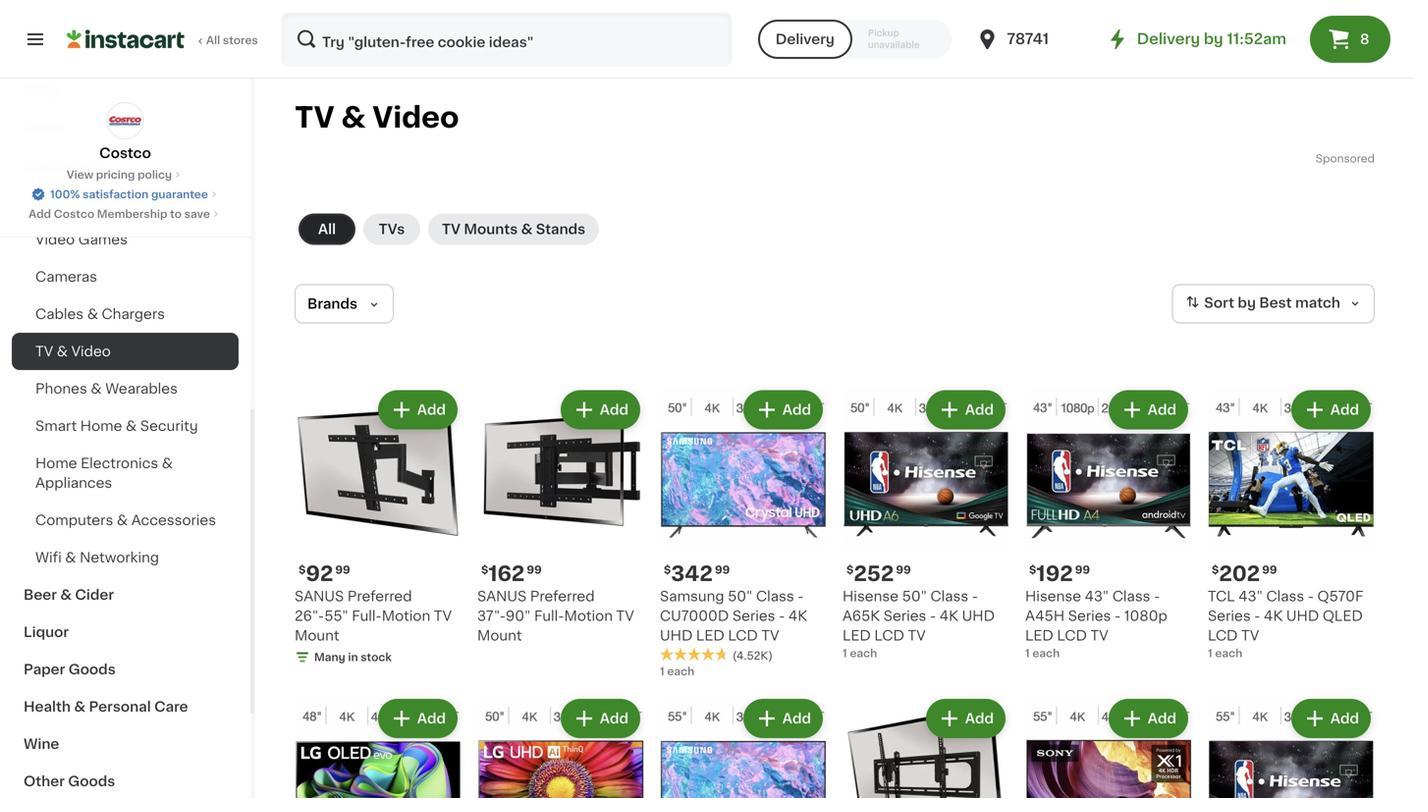 Task type: locate. For each thing, give the bounding box(es) containing it.
tv inside samsung 50" class - cu7000d series - 4k uhd led lcd tv
[[761, 629, 779, 643]]

0 horizontal spatial tv & video
[[35, 345, 111, 358]]

mount inside sanus preferred 26"-55" full-motion tv mount
[[295, 629, 339, 643]]

1 horizontal spatial mount
[[477, 629, 522, 643]]

sanus
[[295, 590, 344, 603], [477, 590, 527, 603]]

all for all
[[318, 222, 336, 236]]

lcd down 'tcl'
[[1208, 629, 1238, 643]]

uhd left a45h
[[962, 609, 995, 623]]

$ up a65k
[[846, 565, 854, 575]]

computers & accessories
[[35, 514, 216, 527]]

2 $ from the left
[[481, 565, 488, 575]]

90"
[[506, 609, 531, 623]]

1 horizontal spatial uhd
[[962, 609, 995, 623]]

preferred up 55"
[[348, 590, 412, 603]]

led inside hisense 43" class - a45h series - 1080p led lcd tv 1 each
[[1025, 629, 1053, 643]]

led inside hisense 50" class - a65k series - 4k uhd led lcd tv 1 each
[[843, 629, 871, 643]]

tv inside tcl 43" class - q570f series - 4k uhd qled lcd tv 1 each
[[1241, 629, 1259, 643]]

1 43" from the left
[[1085, 590, 1109, 603]]

Search field
[[283, 14, 730, 65]]

0 horizontal spatial 4k
[[788, 609, 807, 623]]

health & personal care link
[[12, 688, 239, 726]]

0 horizontal spatial home
[[35, 457, 77, 470]]

0 horizontal spatial uhd
[[660, 629, 693, 643]]

2 horizontal spatial led
[[1025, 629, 1053, 643]]

1 led from the left
[[696, 629, 724, 643]]

spo
[[1316, 153, 1337, 164]]

all left the 'tvs'
[[318, 222, 336, 236]]

$ inside $ 252 99
[[846, 565, 854, 575]]

1 $ from the left
[[299, 565, 306, 575]]

None search field
[[281, 12, 732, 67]]

tv inside sanus preferred 37"-90" full-motion tv mount
[[616, 609, 634, 623]]

delivery inside "link"
[[1137, 32, 1200, 46]]

43"
[[1085, 590, 1109, 603], [1239, 590, 1263, 603]]

brands button
[[295, 284, 394, 324]]

99 for 342
[[715, 565, 730, 575]]

50" down $ 252 99 at the bottom of page
[[902, 590, 927, 603]]

1 down a45h
[[1025, 648, 1030, 659]]

1 hisense from the left
[[843, 590, 899, 603]]

preferred inside sanus preferred 37"-90" full-motion tv mount
[[530, 590, 595, 603]]

1 vertical spatial goods
[[68, 775, 115, 789]]

2 43" from the left
[[1239, 590, 1263, 603]]

motion up stock
[[382, 609, 430, 623]]

by inside field
[[1238, 296, 1256, 310]]

0 vertical spatial costco
[[99, 146, 151, 160]]

security
[[140, 419, 198, 433]]

0 vertical spatial video
[[372, 104, 459, 132]]

delivery button
[[758, 20, 852, 59]]

video games link
[[12, 221, 239, 258]]

sanus preferred 26"-55" full-motion tv mount
[[295, 590, 452, 643]]

by right sort
[[1238, 296, 1256, 310]]

cables & chargers link
[[12, 296, 239, 333]]

product group containing 92
[[295, 386, 462, 669]]

0 vertical spatial all
[[206, 35, 220, 46]]

1 horizontal spatial motion
[[564, 609, 613, 623]]

costco
[[99, 146, 151, 160], [54, 209, 94, 219]]

liquor link
[[12, 614, 239, 651]]

4 lcd from the left
[[1208, 629, 1238, 643]]

& inside home electronics & appliances
[[162, 457, 173, 470]]

43" down $ 202 99
[[1239, 590, 1263, 603]]

series inside tcl 43" class - q570f series - 4k uhd qled lcd tv 1 each
[[1208, 609, 1251, 623]]

3 series from the left
[[1068, 609, 1111, 623]]

43" inside hisense 43" class - a45h series - 1080p led lcd tv 1 each
[[1085, 590, 1109, 603]]

uhd left qled
[[1286, 609, 1319, 623]]

1 vertical spatial electronics
[[81, 457, 158, 470]]

2 preferred from the left
[[530, 590, 595, 603]]

motion for 92
[[382, 609, 430, 623]]

electronics up 100%
[[24, 158, 104, 172]]

smart home & security link
[[12, 408, 239, 445]]

cameras link
[[12, 258, 239, 296]]

product group containing 162
[[477, 386, 644, 646]]

series up (4.52k)
[[732, 609, 775, 623]]

43" for 192
[[1085, 590, 1109, 603]]

lcd down a45h
[[1057, 629, 1087, 643]]

$ up samsung
[[664, 565, 671, 575]]

99
[[335, 565, 350, 575], [527, 565, 542, 575], [715, 565, 730, 575], [896, 565, 911, 575], [1075, 565, 1090, 575], [1262, 565, 1277, 575]]

78741
[[1007, 32, 1049, 46]]

class
[[756, 590, 794, 603], [930, 590, 968, 603], [1112, 590, 1150, 603], [1266, 590, 1304, 603]]

0 vertical spatial home
[[80, 419, 122, 433]]

0 horizontal spatial motion
[[382, 609, 430, 623]]

motion right the 90"
[[564, 609, 613, 623]]

43" inside tcl 43" class - q570f series - 4k uhd qled lcd tv 1 each
[[1239, 590, 1263, 603]]

99 inside $ 342 99
[[715, 565, 730, 575]]

4 series from the left
[[1208, 609, 1251, 623]]

series inside hisense 50" class - a65k series - 4k uhd led lcd tv 1 each
[[883, 609, 926, 623]]

2 mount from the left
[[477, 629, 522, 643]]

home inside smart home & security link
[[80, 419, 122, 433]]

uhd down 'cu7000d'
[[660, 629, 693, 643]]

1 vertical spatial by
[[1238, 296, 1256, 310]]

1 99 from the left
[[335, 565, 350, 575]]

a45h
[[1025, 609, 1065, 623]]

home
[[80, 419, 122, 433], [35, 457, 77, 470]]

99 right 252 at the right of the page
[[896, 565, 911, 575]]

by inside "link"
[[1204, 32, 1223, 46]]

0 horizontal spatial led
[[696, 629, 724, 643]]

by
[[1204, 32, 1223, 46], [1238, 296, 1256, 310]]

other goods link
[[12, 763, 239, 798]]

99 for 192
[[1075, 565, 1090, 575]]

2 horizontal spatial uhd
[[1286, 609, 1319, 623]]

$ inside $ 192 99
[[1029, 565, 1036, 575]]

goods for other goods
[[68, 775, 115, 789]]

6 $ from the left
[[1212, 565, 1219, 575]]

led down a45h
[[1025, 629, 1053, 643]]

2 goods from the top
[[68, 775, 115, 789]]

3 99 from the left
[[715, 565, 730, 575]]

costco up view pricing policy link on the left top of page
[[99, 146, 151, 160]]

wifi & networking
[[35, 551, 159, 565]]

hisense for 252
[[843, 590, 899, 603]]

lcd for hisense
[[874, 629, 904, 643]]

4k inside hisense 50" class - a65k series - 4k uhd led lcd tv 1 each
[[939, 609, 958, 623]]

each down a45h
[[1032, 648, 1060, 659]]

1 full- from the left
[[352, 609, 382, 623]]

99 right 192
[[1075, 565, 1090, 575]]

1 4k from the left
[[788, 609, 807, 623]]

full-
[[352, 609, 382, 623], [534, 609, 564, 623]]

1 series from the left
[[732, 609, 775, 623]]

2 lcd from the left
[[874, 629, 904, 643]]

4k left a65k
[[788, 609, 807, 623]]

6 99 from the left
[[1262, 565, 1277, 575]]

$ up a45h
[[1029, 565, 1036, 575]]

preferred inside sanus preferred 26"-55" full-motion tv mount
[[348, 590, 412, 603]]

92
[[306, 564, 333, 584]]

q570f
[[1317, 590, 1363, 603]]

sanus for 162
[[477, 590, 527, 603]]

each down a65k
[[850, 648, 877, 659]]

instacart logo image
[[67, 27, 185, 51]]

99 inside $ 202 99
[[1262, 565, 1277, 575]]

& inside 'link'
[[57, 345, 68, 358]]

all link
[[299, 214, 355, 245]]

1 lcd from the left
[[728, 629, 758, 643]]

1 down a65k
[[843, 648, 847, 659]]

4k right a65k
[[939, 609, 958, 623]]

sanus inside sanus preferred 26"-55" full-motion tv mount
[[295, 590, 344, 603]]

satisfaction
[[83, 189, 149, 200]]

2 horizontal spatial 4k
[[1264, 609, 1283, 623]]

4 99 from the left
[[896, 565, 911, 575]]

costco down 100%
[[54, 209, 94, 219]]

1 horizontal spatial 43"
[[1239, 590, 1263, 603]]

2 hisense from the left
[[1025, 590, 1081, 603]]

video inside 'link'
[[71, 345, 111, 358]]

1 horizontal spatial home
[[80, 419, 122, 433]]

50" inside samsung 50" class - cu7000d series - 4k uhd led lcd tv
[[728, 590, 753, 603]]

1 horizontal spatial by
[[1238, 296, 1256, 310]]

lcd up (4.52k)
[[728, 629, 758, 643]]

1 inside hisense 50" class - a65k series - 4k uhd led lcd tv 1 each
[[843, 648, 847, 659]]

tv inside hisense 43" class - a45h series - 1080p led lcd tv 1 each
[[1090, 629, 1108, 643]]

$ up 37"-
[[481, 565, 488, 575]]

liquor
[[24, 626, 69, 639]]

2 vertical spatial video
[[71, 345, 111, 358]]

delivery by 11:52am
[[1137, 32, 1286, 46]]

class inside samsung 50" class - cu7000d series - 4k uhd led lcd tv
[[756, 590, 794, 603]]

hisense inside hisense 50" class - a65k series - 4k uhd led lcd tv 1 each
[[843, 590, 899, 603]]

1 mount from the left
[[295, 629, 339, 643]]

8
[[1360, 32, 1369, 46]]

full- for 92
[[352, 609, 382, 623]]

paper goods
[[24, 663, 116, 677]]

55"
[[324, 609, 348, 623]]

$ inside $ 342 99
[[664, 565, 671, 575]]

phones & wearables link
[[12, 370, 239, 408]]

202
[[1219, 564, 1260, 584]]

class inside tcl 43" class - q570f series - 4k uhd qled lcd tv 1 each
[[1266, 590, 1304, 603]]

tcl
[[1208, 590, 1235, 603]]

audio link
[[12, 184, 239, 221]]

hisense
[[843, 590, 899, 603], [1025, 590, 1081, 603]]

99 inside $ 252 99
[[896, 565, 911, 575]]

1 vertical spatial home
[[35, 457, 77, 470]]

0 horizontal spatial 50"
[[728, 590, 753, 603]]

each down 'tcl'
[[1215, 648, 1242, 659]]

tcl 43" class - q570f series - 4k uhd qled lcd tv 1 each
[[1208, 590, 1363, 659]]

99 for 92
[[335, 565, 350, 575]]

3 led from the left
[[1025, 629, 1053, 643]]

series down 'tcl'
[[1208, 609, 1251, 623]]

1 inside tcl 43" class - q570f series - 4k uhd qled lcd tv 1 each
[[1208, 648, 1212, 659]]

1 horizontal spatial preferred
[[530, 590, 595, 603]]

mount for 162
[[477, 629, 522, 643]]

mount down 37"-
[[477, 629, 522, 643]]

1 50" from the left
[[728, 590, 753, 603]]

phones & wearables
[[35, 382, 178, 396]]

other goods
[[24, 775, 115, 789]]

all for all stores
[[206, 35, 220, 46]]

by for sort
[[1238, 296, 1256, 310]]

costco logo image
[[107, 102, 144, 139]]

series right a45h
[[1068, 609, 1111, 623]]

252
[[854, 564, 894, 584]]

100% satisfaction guarantee button
[[31, 183, 220, 202]]

a65k
[[843, 609, 880, 623]]

1 horizontal spatial sanus
[[477, 590, 527, 603]]

$ for 162
[[481, 565, 488, 575]]

50" for samsung
[[728, 590, 753, 603]]

$ inside $ 92 99
[[299, 565, 306, 575]]

(4.52k)
[[733, 651, 773, 661]]

delivery inside button
[[776, 32, 835, 46]]

hisense up a45h
[[1025, 590, 1081, 603]]

view pricing policy link
[[67, 167, 184, 183]]

hisense up a65k
[[843, 590, 899, 603]]

2 led from the left
[[843, 629, 871, 643]]

1 horizontal spatial led
[[843, 629, 871, 643]]

all
[[206, 35, 220, 46], [318, 222, 336, 236]]

class for 202
[[1266, 590, 1304, 603]]

led inside samsung 50" class - cu7000d series - 4k uhd led lcd tv
[[696, 629, 724, 643]]

uhd inside samsung 50" class - cu7000d series - 4k uhd led lcd tv
[[660, 629, 693, 643]]

cu7000d
[[660, 609, 729, 623]]

series inside hisense 43" class - a45h series - 1080p led lcd tv 1 each
[[1068, 609, 1111, 623]]

by left 11:52am
[[1204, 32, 1223, 46]]

led down 'cu7000d'
[[696, 629, 724, 643]]

computers & accessories link
[[12, 502, 239, 539]]

by for delivery
[[1204, 32, 1223, 46]]

0 horizontal spatial mount
[[295, 629, 339, 643]]

4k inside tcl 43" class - q570f series - 4k uhd qled lcd tv 1 each
[[1264, 609, 1283, 623]]

audio
[[35, 195, 75, 209]]

full- inside sanus preferred 26"-55" full-motion tv mount
[[352, 609, 382, 623]]

cables
[[35, 307, 84, 321]]

1 vertical spatial costco
[[54, 209, 94, 219]]

99 right 162
[[527, 565, 542, 575]]

&
[[341, 104, 366, 132], [521, 222, 533, 236], [87, 307, 98, 321], [57, 345, 68, 358], [91, 382, 102, 396], [126, 419, 137, 433], [162, 457, 173, 470], [117, 514, 128, 527], [65, 551, 76, 565], [60, 588, 72, 602], [74, 700, 85, 714]]

led for a65k
[[843, 629, 871, 643]]

home up appliances
[[35, 457, 77, 470]]

class for 192
[[1112, 590, 1150, 603]]

sanus inside sanus preferred 37"-90" full-motion tv mount
[[477, 590, 527, 603]]

all left stores
[[206, 35, 220, 46]]

uhd inside hisense 50" class - a65k series - 4k uhd led lcd tv 1 each
[[962, 609, 995, 623]]

100% satisfaction guarantee
[[50, 189, 208, 200]]

sort by
[[1204, 296, 1256, 310]]

99 for 202
[[1262, 565, 1277, 575]]

mount down 26"-
[[295, 629, 339, 643]]

1 vertical spatial all
[[318, 222, 336, 236]]

4k down $ 202 99
[[1264, 609, 1283, 623]]

3 4k from the left
[[1264, 609, 1283, 623]]

lcd inside hisense 43" class - a45h series - 1080p led lcd tv 1 each
[[1057, 629, 1087, 643]]

goods up health & personal care
[[68, 663, 116, 677]]

electronics inside home electronics & appliances
[[81, 457, 158, 470]]

0 horizontal spatial full-
[[352, 609, 382, 623]]

beer
[[24, 588, 57, 602]]

3 lcd from the left
[[1057, 629, 1087, 643]]

home down 'phones & wearables'
[[80, 419, 122, 433]]

goods for paper goods
[[68, 663, 116, 677]]

$ 252 99
[[846, 564, 911, 584]]

2 sanus from the left
[[477, 590, 527, 603]]

99 right 92
[[335, 565, 350, 575]]

series right a65k
[[883, 609, 926, 623]]

add
[[29, 209, 51, 219], [417, 403, 446, 417], [600, 403, 628, 417], [782, 403, 811, 417], [965, 403, 994, 417], [1148, 403, 1176, 417], [1330, 403, 1359, 417], [417, 712, 446, 726], [600, 712, 628, 726], [782, 712, 811, 726], [965, 712, 994, 726], [1148, 712, 1176, 726], [1330, 712, 1359, 726]]

1 horizontal spatial costco
[[99, 146, 151, 160]]

99 right 202
[[1262, 565, 1277, 575]]

lcd down a65k
[[874, 629, 904, 643]]

3 class from the left
[[1112, 590, 1150, 603]]

4 class from the left
[[1266, 590, 1304, 603]]

preferred up the 90"
[[530, 590, 595, 603]]

to
[[170, 209, 182, 219]]

sanus up 37"-
[[477, 590, 527, 603]]

1 horizontal spatial delivery
[[1137, 32, 1200, 46]]

home electronics & appliances
[[35, 457, 173, 490]]

99 inside $ 192 99
[[1075, 565, 1090, 575]]

1 horizontal spatial hisense
[[1025, 590, 1081, 603]]

each inside tcl 43" class - q570f series - 4k uhd qled lcd tv 1 each
[[1215, 648, 1242, 659]]

3 $ from the left
[[664, 565, 671, 575]]

paper
[[24, 663, 65, 677]]

full- right the 90"
[[534, 609, 564, 623]]

5 $ from the left
[[1029, 565, 1036, 575]]

99 for 162
[[527, 565, 542, 575]]

$ inside $ 202 99
[[1212, 565, 1219, 575]]

0 vertical spatial goods
[[68, 663, 116, 677]]

stands
[[536, 222, 585, 236]]

2 motion from the left
[[564, 609, 613, 623]]

video
[[372, 104, 459, 132], [35, 233, 75, 246], [71, 345, 111, 358]]

0 vertical spatial electronics
[[24, 158, 104, 172]]

★★★★★
[[660, 648, 729, 662], [660, 648, 729, 662]]

2 50" from the left
[[902, 590, 927, 603]]

tv & video inside 'link'
[[35, 345, 111, 358]]

1 motion from the left
[[382, 609, 430, 623]]

1 down 'tcl'
[[1208, 648, 1212, 659]]

2 99 from the left
[[527, 565, 542, 575]]

lcd inside tcl 43" class - q570f series - 4k uhd qled lcd tv 1 each
[[1208, 629, 1238, 643]]

motion inside sanus preferred 37"-90" full-motion tv mount
[[564, 609, 613, 623]]

0 vertical spatial by
[[1204, 32, 1223, 46]]

1 goods from the top
[[68, 663, 116, 677]]

electronics down smart home & security
[[81, 457, 158, 470]]

2 series from the left
[[883, 609, 926, 623]]

mount inside sanus preferred 37"-90" full-motion tv mount
[[477, 629, 522, 643]]

series for 192
[[1068, 609, 1111, 623]]

1 horizontal spatial all
[[318, 222, 336, 236]]

full- right 55"
[[352, 609, 382, 623]]

motion inside sanus preferred 26"-55" full-motion tv mount
[[382, 609, 430, 623]]

1 sanus from the left
[[295, 590, 344, 603]]

0 horizontal spatial all
[[206, 35, 220, 46]]

membership
[[97, 209, 167, 219]]

$ inside $ 162 99
[[481, 565, 488, 575]]

0 horizontal spatial by
[[1204, 32, 1223, 46]]

goods right other
[[68, 775, 115, 789]]

4 $ from the left
[[846, 565, 854, 575]]

1 horizontal spatial 4k
[[939, 609, 958, 623]]

0 vertical spatial tv & video
[[295, 104, 459, 132]]

lcd inside samsung 50" class - cu7000d series - 4k uhd led lcd tv
[[728, 629, 758, 643]]

$ 162 99
[[481, 564, 542, 584]]

99 inside $ 92 99
[[335, 565, 350, 575]]

0 horizontal spatial sanus
[[295, 590, 344, 603]]

lcd inside hisense 50" class - a65k series - 4k uhd led lcd tv 1 each
[[874, 629, 904, 643]]

50" inside hisense 50" class - a65k series - 4k uhd led lcd tv 1 each
[[902, 590, 927, 603]]

0 horizontal spatial preferred
[[348, 590, 412, 603]]

1 preferred from the left
[[348, 590, 412, 603]]

99 right 342
[[715, 565, 730, 575]]

full- inside sanus preferred 37"-90" full-motion tv mount
[[534, 609, 564, 623]]

11:52am
[[1227, 32, 1286, 46]]

$ for 342
[[664, 565, 671, 575]]

2 4k from the left
[[939, 609, 958, 623]]

sanus up 26"-
[[295, 590, 344, 603]]

1 vertical spatial tv & video
[[35, 345, 111, 358]]

0 horizontal spatial hisense
[[843, 590, 899, 603]]

delivery for delivery by 11:52am
[[1137, 32, 1200, 46]]

2 class from the left
[[930, 590, 968, 603]]

led down a65k
[[843, 629, 871, 643]]

2 full- from the left
[[534, 609, 564, 623]]

cider
[[75, 588, 114, 602]]

games
[[78, 233, 128, 246]]

0 horizontal spatial 43"
[[1085, 590, 1109, 603]]

class inside hisense 43" class - a45h series - 1080p led lcd tv 1 each
[[1112, 590, 1150, 603]]

wifi
[[35, 551, 62, 565]]

0 horizontal spatial delivery
[[776, 32, 835, 46]]

hisense inside hisense 43" class - a45h series - 1080p led lcd tv 1 each
[[1025, 590, 1081, 603]]

5 99 from the left
[[1075, 565, 1090, 575]]

smart home & security
[[35, 419, 198, 433]]

$ up 26"-
[[299, 565, 306, 575]]

1 horizontal spatial 50"
[[902, 590, 927, 603]]

accessories
[[131, 514, 216, 527]]

1 class from the left
[[756, 590, 794, 603]]

class inside hisense 50" class - a65k series - 4k uhd led lcd tv 1 each
[[930, 590, 968, 603]]

$ up 'tcl'
[[1212, 565, 1219, 575]]

1 down 'cu7000d'
[[660, 666, 664, 677]]

1 horizontal spatial full-
[[534, 609, 564, 623]]

50" right samsung
[[728, 590, 753, 603]]

99 inside $ 162 99
[[527, 565, 542, 575]]

uhd inside tcl 43" class - q570f series - 4k uhd qled lcd tv 1 each
[[1286, 609, 1319, 623]]

43" down $ 192 99
[[1085, 590, 1109, 603]]

product group
[[295, 386, 462, 669], [477, 386, 644, 646], [660, 386, 827, 680], [843, 386, 1009, 661], [1025, 386, 1192, 661], [1208, 386, 1375, 661], [295, 695, 462, 798], [477, 695, 644, 798], [660, 695, 827, 798], [843, 695, 1009, 798], [1025, 695, 1192, 798], [1208, 695, 1375, 798]]

series for 202
[[1208, 609, 1251, 623]]

motion for 162
[[564, 609, 613, 623]]



Task type: describe. For each thing, give the bounding box(es) containing it.
product group containing 202
[[1208, 386, 1375, 661]]

all stores link
[[67, 12, 259, 67]]

baby
[[24, 83, 60, 97]]

in
[[348, 652, 358, 663]]

192
[[1036, 564, 1073, 584]]

cameras
[[35, 270, 97, 284]]

4k for 252
[[939, 609, 958, 623]]

26"-
[[295, 609, 324, 623]]

computers
[[35, 514, 113, 527]]

tvs
[[379, 222, 405, 236]]

service type group
[[758, 20, 952, 59]]

personal
[[89, 700, 151, 714]]

99 for 252
[[896, 565, 911, 575]]

$ 342 99
[[664, 564, 730, 584]]

1 horizontal spatial tv & video
[[295, 104, 459, 132]]

1 each
[[660, 666, 695, 677]]

wearables
[[105, 382, 178, 396]]

view
[[67, 169, 93, 180]]

hisense for 192
[[1025, 590, 1081, 603]]

policy
[[138, 169, 172, 180]]

paper goods link
[[12, 651, 239, 688]]

preferred for 162
[[530, 590, 595, 603]]

each down 'cu7000d'
[[667, 666, 695, 677]]

class for 252
[[930, 590, 968, 603]]

series for 252
[[883, 609, 926, 623]]

save
[[184, 209, 210, 219]]

hisense 50" class - a65k series - 4k uhd led lcd tv 1 each
[[843, 590, 995, 659]]

series inside samsung 50" class - cu7000d series - 4k uhd led lcd tv
[[732, 609, 775, 623]]

sanus preferred 37"-90" full-motion tv mount
[[477, 590, 634, 643]]

stores
[[223, 35, 258, 46]]

floral link
[[12, 109, 239, 146]]

$ 192 99
[[1029, 564, 1090, 584]]

product group containing 252
[[843, 386, 1009, 661]]

care
[[154, 700, 188, 714]]

tv & video link
[[12, 333, 239, 370]]

costco link
[[99, 102, 151, 163]]

mount for 92
[[295, 629, 339, 643]]

pricing
[[96, 169, 135, 180]]

wine
[[24, 737, 59, 751]]

add costco membership to save link
[[29, 206, 222, 222]]

tv mounts & stands link
[[428, 214, 599, 245]]

many in stock
[[314, 652, 392, 663]]

mounts
[[464, 222, 518, 236]]

electronics link
[[12, 146, 239, 184]]

home inside home electronics & appliances
[[35, 457, 77, 470]]

floral
[[24, 121, 63, 135]]

lcd for samsung
[[728, 629, 758, 643]]

100%
[[50, 189, 80, 200]]

best
[[1259, 296, 1292, 310]]

tv inside 'link'
[[35, 345, 53, 358]]

wine link
[[12, 726, 239, 763]]

qled
[[1323, 609, 1363, 623]]

43" for 202
[[1239, 590, 1263, 603]]

uhd for 252
[[962, 609, 995, 623]]

each inside hisense 50" class - a65k series - 4k uhd led lcd tv 1 each
[[850, 648, 877, 659]]

1080p
[[1124, 609, 1167, 623]]

0 horizontal spatial costco
[[54, 209, 94, 219]]

smart
[[35, 419, 77, 433]]

8 button
[[1310, 16, 1390, 63]]

uhd for 202
[[1286, 609, 1319, 623]]

samsung
[[660, 590, 724, 603]]

product group containing 342
[[660, 386, 827, 680]]

each inside hisense 43" class - a45h series - 1080p led lcd tv 1 each
[[1032, 648, 1060, 659]]

$ for 92
[[299, 565, 306, 575]]

$ 202 99
[[1212, 564, 1277, 584]]

4k inside samsung 50" class - cu7000d series - 4k uhd led lcd tv
[[788, 609, 807, 623]]

beer & cider link
[[12, 576, 239, 614]]

sanus for 92
[[295, 590, 344, 603]]

tv inside sanus preferred 26"-55" full-motion tv mount
[[434, 609, 452, 623]]

view pricing policy
[[67, 169, 172, 180]]

& inside "link"
[[74, 700, 85, 714]]

hisense 43" class - a45h series - 1080p led lcd tv 1 each
[[1025, 590, 1167, 659]]

lcd for tcl
[[1208, 629, 1238, 643]]

brands
[[307, 297, 357, 311]]

$ for 192
[[1029, 565, 1036, 575]]

342
[[671, 564, 713, 584]]

led for cu7000d
[[696, 629, 724, 643]]

4k for 202
[[1264, 609, 1283, 623]]

1 vertical spatial video
[[35, 233, 75, 246]]

other
[[24, 775, 65, 789]]

match
[[1295, 296, 1340, 310]]

appliances
[[35, 476, 112, 490]]

162
[[488, 564, 525, 584]]

$ 92 99
[[299, 564, 350, 584]]

wifi & networking link
[[12, 539, 239, 576]]

delivery by 11:52am link
[[1105, 27, 1286, 51]]

50" for hisense
[[902, 590, 927, 603]]

product group containing 192
[[1025, 386, 1192, 661]]

1 inside hisense 43" class - a45h series - 1080p led lcd tv 1 each
[[1025, 648, 1030, 659]]

Best match Sort by field
[[1172, 284, 1375, 324]]

tvs link
[[363, 214, 420, 245]]

full- for 162
[[534, 609, 564, 623]]

baby link
[[12, 72, 239, 109]]

networking
[[80, 551, 159, 565]]

delivery for delivery
[[776, 32, 835, 46]]

$ for 202
[[1212, 565, 1219, 575]]

video games
[[35, 233, 128, 246]]

preferred for 92
[[348, 590, 412, 603]]

many
[[314, 652, 345, 663]]

beer & cider
[[24, 588, 114, 602]]

tv inside hisense 50" class - a65k series - 4k uhd led lcd tv 1 each
[[908, 629, 926, 643]]

78741 button
[[975, 12, 1093, 67]]

$ for 252
[[846, 565, 854, 575]]

sort
[[1204, 296, 1234, 310]]

stock
[[361, 652, 392, 663]]

all stores
[[206, 35, 258, 46]]



Task type: vqa. For each thing, say whether or not it's contained in the screenshot.


